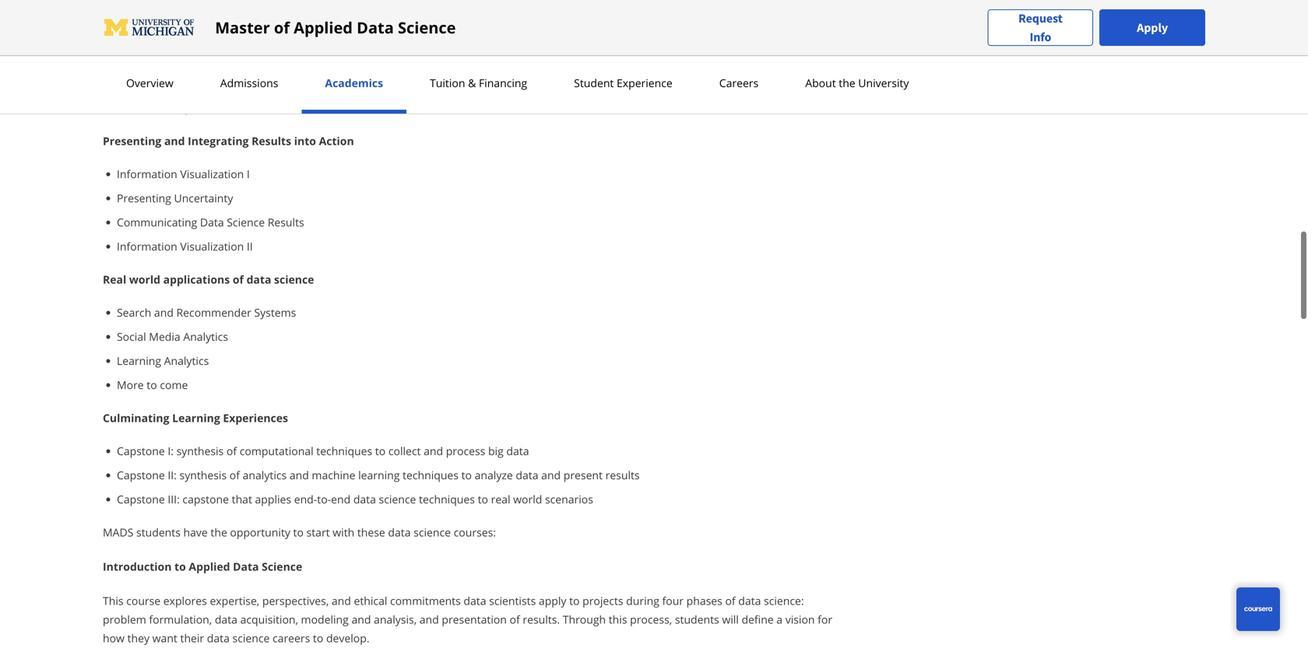 Task type: locate. For each thing, give the bounding box(es) containing it.
network
[[117, 101, 160, 115]]

apply
[[1138, 20, 1169, 35]]

iii:
[[168, 492, 180, 507]]

2 vertical spatial data
[[233, 560, 259, 575]]

applications
[[163, 272, 230, 287]]

information for information visualization i
[[117, 167, 177, 182]]

results inside communicating data science results list item
[[268, 215, 304, 230]]

integrating
[[188, 134, 249, 148]]

presenting inside presenting uncertainty list item
[[117, 191, 171, 206]]

capstone left iii:
[[117, 492, 165, 507]]

experience
[[617, 76, 673, 90]]

0 vertical spatial world
[[129, 272, 161, 287]]

0 vertical spatial applied
[[294, 17, 353, 38]]

communicating data science results list item
[[117, 214, 838, 231]]

visualization up uncertainty
[[180, 167, 244, 182]]

1 vertical spatial presenting
[[117, 191, 171, 206]]

modeling
[[301, 613, 349, 628]]

through
[[563, 613, 606, 628]]

science inside this course explores expertise, perspectives, and ethical commitments data scientists  apply to projects during four phases of data science: problem formulation, data acquisition, modeling and analysis, and presentation of results. through this process, students will define a vision for how they want their data science careers to develop.
[[233, 631, 270, 646]]

that
[[232, 492, 252, 507]]

their
[[180, 631, 204, 646]]

problem
[[103, 613, 146, 628]]

learning down 'social'
[[117, 354, 161, 369]]

1 capstone from the top
[[117, 444, 165, 459]]

2 visualization from the top
[[180, 239, 244, 254]]

four
[[663, 594, 684, 609]]

capstone i: synthesis of computational techniques to collect and process big data list item
[[117, 443, 838, 460]]

come
[[160, 378, 188, 393]]

data up academics
[[357, 17, 394, 38]]

1 horizontal spatial students
[[675, 613, 720, 628]]

2 list from the top
[[109, 166, 838, 255]]

learning for culminating
[[172, 411, 220, 426]]

synthesis right i:
[[177, 444, 224, 459]]

presenting and integrating results into action
[[103, 134, 354, 148]]

1 vertical spatial analytics
[[164, 354, 209, 369]]

4 list from the top
[[109, 443, 838, 508]]

information up presenting uncertainty
[[117, 167, 177, 182]]

presenting for presenting uncertainty
[[117, 191, 171, 206]]

applied up academics
[[294, 17, 353, 38]]

media
[[149, 330, 181, 344]]

presenting down network
[[103, 134, 162, 148]]

0 vertical spatial science
[[398, 17, 456, 38]]

to right more
[[147, 378, 157, 393]]

introduction to applied data science
[[103, 560, 302, 575]]

science inside capstone iii: capstone that applies end-to-end data science techniques to real world scenarios list item
[[379, 492, 416, 507]]

visualization inside information visualization ii list item
[[180, 239, 244, 254]]

data
[[247, 272, 271, 287], [507, 444, 529, 459], [516, 468, 539, 483], [354, 492, 376, 507], [388, 526, 411, 540], [464, 594, 487, 609], [739, 594, 762, 609], [215, 613, 238, 628], [207, 631, 230, 646]]

machine learning pipelines list item
[[117, 27, 838, 44]]

presenting
[[103, 134, 162, 148], [117, 191, 171, 206]]

list containing capstone i: synthesis of computational techniques to collect and process big data
[[109, 443, 838, 508]]

search
[[117, 305, 151, 320]]

learning down come
[[172, 411, 220, 426]]

pipelines
[[210, 28, 256, 43]]

and up end-
[[290, 468, 309, 483]]

0 horizontal spatial students
[[136, 526, 181, 540]]

0 vertical spatial presenting
[[103, 134, 162, 148]]

to up explores
[[175, 560, 186, 575]]

machine
[[117, 28, 160, 43]]

techniques down collect
[[403, 468, 459, 483]]

1 vertical spatial students
[[675, 613, 720, 628]]

0 vertical spatial techniques
[[317, 444, 373, 459]]

capstone for capstone i: synthesis of computational techniques to collect and process big data
[[117, 444, 165, 459]]

0 vertical spatial information
[[117, 167, 177, 182]]

learning inside machine learning pipelines list item
[[163, 28, 207, 43]]

1 vertical spatial visualization
[[180, 239, 244, 254]]

and
[[164, 134, 185, 148], [154, 305, 174, 320], [424, 444, 443, 459], [290, 468, 309, 483], [542, 468, 561, 483], [332, 594, 351, 609], [352, 613, 371, 628], [420, 613, 439, 628]]

3 list from the top
[[109, 305, 838, 393]]

results for integrating
[[252, 134, 291, 148]]

careers
[[720, 76, 759, 90]]

analysis,
[[374, 613, 417, 628]]

0 vertical spatial visualization
[[180, 167, 244, 182]]

synthesis up capstone
[[180, 468, 227, 483]]

scientists
[[489, 594, 536, 609]]

capstone left i:
[[117, 444, 165, 459]]

academics link
[[321, 76, 388, 90]]

to up learning at bottom left
[[375, 444, 386, 459]]

analytics
[[183, 330, 228, 344], [164, 354, 209, 369]]

perspectives,
[[262, 594, 329, 609]]

1 vertical spatial results
[[268, 215, 304, 230]]

i
[[247, 167, 250, 182]]

and up information visualization i
[[164, 134, 185, 148]]

capstone iii: capstone that applies end-to-end data science techniques to real world scenarios list item
[[117, 492, 838, 508]]

applied for of
[[294, 17, 353, 38]]

this
[[609, 613, 628, 628]]

science down acquisition,
[[233, 631, 270, 646]]

with
[[333, 526, 355, 540]]

2 vertical spatial science
[[262, 560, 302, 575]]

information visualization i
[[117, 167, 250, 182]]

0 vertical spatial the
[[839, 76, 856, 90]]

0 horizontal spatial applied
[[189, 560, 230, 575]]

1 vertical spatial information
[[117, 239, 177, 254]]

learning up machine learning pipelines
[[147, 4, 191, 19]]

this
[[103, 594, 124, 609]]

science up systems
[[274, 272, 314, 287]]

2 vertical spatial capstone
[[117, 492, 165, 507]]

learning inside deep learning list item
[[147, 4, 191, 19]]

1 information from the top
[[117, 167, 177, 182]]

capstone
[[117, 444, 165, 459], [117, 468, 165, 483], [117, 492, 165, 507]]

0 horizontal spatial the
[[211, 526, 227, 540]]

1 horizontal spatial data
[[233, 560, 259, 575]]

analytics down search and recommender systems on the top left of page
[[183, 330, 228, 344]]

formulation,
[[149, 613, 212, 628]]

2 horizontal spatial data
[[357, 17, 394, 38]]

science up ii
[[227, 215, 265, 230]]

deep
[[117, 4, 144, 19]]

science down learning at bottom left
[[379, 492, 416, 507]]

information down communicating
[[117, 239, 177, 254]]

0 vertical spatial capstone
[[117, 444, 165, 459]]

learning
[[147, 4, 191, 19], [163, 28, 207, 43], [117, 354, 161, 369], [172, 411, 220, 426]]

presenting uncertainty list item
[[117, 190, 838, 206]]

the right about
[[839, 76, 856, 90]]

1 vertical spatial applied
[[189, 560, 230, 575]]

applied for to
[[189, 560, 230, 575]]

science left courses:
[[414, 526, 451, 540]]

network analysis
[[117, 101, 204, 115]]

to left real
[[478, 492, 488, 507]]

visualization down communicating data science results
[[180, 239, 244, 254]]

0 vertical spatial students
[[136, 526, 181, 540]]

2 capstone from the top
[[117, 468, 165, 483]]

1 vertical spatial science
[[227, 215, 265, 230]]

uncertainty
[[174, 191, 233, 206]]

synthesis
[[177, 444, 224, 459], [180, 468, 227, 483]]

techniques
[[317, 444, 373, 459], [403, 468, 459, 483], [419, 492, 475, 507]]

information for information visualization ii
[[117, 239, 177, 254]]

learning up inference
[[163, 28, 207, 43]]

1 horizontal spatial the
[[839, 76, 856, 90]]

presenting uncertainty
[[117, 191, 233, 206]]

1 visualization from the top
[[180, 167, 244, 182]]

0 horizontal spatial data
[[200, 215, 224, 230]]

0 vertical spatial results
[[252, 134, 291, 148]]

visualization
[[180, 167, 244, 182], [180, 239, 244, 254]]

and up modeling
[[332, 594, 351, 609]]

1 horizontal spatial world
[[514, 492, 543, 507]]

1 vertical spatial world
[[514, 492, 543, 507]]

learning for deep
[[147, 4, 191, 19]]

1 vertical spatial techniques
[[403, 468, 459, 483]]

more to come list item
[[117, 377, 838, 393]]

start
[[307, 526, 330, 540]]

capstone left ii:
[[117, 468, 165, 483]]

analyze
[[475, 468, 513, 483]]

list
[[109, 0, 838, 116], [109, 166, 838, 255], [109, 305, 838, 393], [109, 443, 838, 508]]

the right have
[[211, 526, 227, 540]]

data down uncertainty
[[200, 215, 224, 230]]

0 vertical spatial synthesis
[[177, 444, 224, 459]]

science:
[[764, 594, 805, 609]]

to up through
[[570, 594, 580, 609]]

0 vertical spatial analytics
[[183, 330, 228, 344]]

students inside this course explores expertise, perspectives, and ethical commitments data scientists  apply to projects during four phases of data science: problem formulation, data acquisition, modeling and analysis, and presentation of results. through this process, students will define a vision for how they want their data science careers to develop.
[[675, 613, 720, 628]]

language
[[158, 76, 207, 91]]

data up expertise,
[[233, 560, 259, 575]]

1 vertical spatial data
[[200, 215, 224, 230]]

applied down have
[[189, 560, 230, 575]]

expertise,
[[210, 594, 260, 609]]

science up tuition
[[398, 17, 456, 38]]

0 vertical spatial data
[[357, 17, 394, 38]]

science inside communicating data science results list item
[[227, 215, 265, 230]]

about
[[806, 76, 836, 90]]

1 list from the top
[[109, 0, 838, 116]]

data right big
[[507, 444, 529, 459]]

will
[[722, 613, 739, 628]]

science
[[274, 272, 314, 287], [379, 492, 416, 507], [414, 526, 451, 540], [233, 631, 270, 646]]

techniques down 'capstone ii: synthesis of analytics and machine learning techniques to analyze data and present results' list item
[[419, 492, 475, 507]]

1 horizontal spatial applied
[[294, 17, 353, 38]]

opportunity
[[230, 526, 291, 540]]

2 information from the top
[[117, 239, 177, 254]]

students down the phases
[[675, 613, 720, 628]]

process
[[446, 444, 486, 459]]

and up media
[[154, 305, 174, 320]]

to
[[147, 378, 157, 393], [375, 444, 386, 459], [462, 468, 472, 483], [478, 492, 488, 507], [293, 526, 304, 540], [175, 560, 186, 575], [570, 594, 580, 609], [313, 631, 324, 646]]

science up "perspectives,"
[[262, 560, 302, 575]]

presenting for presenting and integrating results into action
[[103, 134, 162, 148]]

1 vertical spatial the
[[211, 526, 227, 540]]

1 vertical spatial synthesis
[[180, 468, 227, 483]]

students down iii:
[[136, 526, 181, 540]]

presenting up communicating
[[117, 191, 171, 206]]

analytics up come
[[164, 354, 209, 369]]

of up recommender
[[233, 272, 244, 287]]

learning analytics list item
[[117, 353, 838, 369]]

visualization inside information visualization i list item
[[180, 167, 244, 182]]

mads
[[103, 526, 134, 540]]

recommender
[[176, 305, 252, 320]]

university of michigan image
[[103, 15, 196, 40]]

techniques up machine
[[317, 444, 373, 459]]

3 capstone from the top
[[117, 492, 165, 507]]

capstone ii: synthesis of analytics and machine learning techniques to analyze data and present results list item
[[117, 467, 838, 484]]

apply
[[539, 594, 567, 609]]

information visualization ii
[[117, 239, 253, 254]]

and right collect
[[424, 444, 443, 459]]

results
[[252, 134, 291, 148], [268, 215, 304, 230]]

data up define
[[739, 594, 762, 609]]

apply button
[[1100, 9, 1206, 46]]

they
[[127, 631, 150, 646]]

1 vertical spatial capstone
[[117, 468, 165, 483]]

list containing deep learning
[[109, 0, 838, 116]]

data down expertise,
[[215, 613, 238, 628]]



Task type: vqa. For each thing, say whether or not it's contained in the screenshot.
your corresponding to learning
no



Task type: describe. For each thing, give the bounding box(es) containing it.
&
[[468, 76, 476, 90]]

learning for machine
[[163, 28, 207, 43]]

courses:
[[454, 526, 496, 540]]

information visualization ii list item
[[117, 238, 838, 255]]

science for introduction to applied data science
[[262, 560, 302, 575]]

learning
[[358, 468, 400, 483]]

synthesis for ii:
[[180, 468, 227, 483]]

tuition
[[430, 76, 465, 90]]

request
[[1019, 11, 1063, 26]]

presentation
[[442, 613, 507, 628]]

and down commitments
[[420, 613, 439, 628]]

real
[[491, 492, 511, 507]]

science for master of applied data science
[[398, 17, 456, 38]]

projects
[[583, 594, 624, 609]]

ii:
[[168, 468, 177, 483]]

network analysis list item
[[117, 100, 838, 116]]

to down process
[[462, 468, 472, 483]]

deep learning
[[117, 4, 191, 19]]

mads students have the opportunity to start with these data science courses:
[[103, 526, 496, 540]]

results.
[[523, 613, 560, 628]]

of down scientists
[[510, 613, 520, 628]]

analysis
[[163, 101, 204, 115]]

social media analytics
[[117, 330, 228, 344]]

data right end
[[354, 492, 376, 507]]

to down modeling
[[313, 631, 324, 646]]

causal
[[117, 52, 151, 67]]

data for of
[[357, 17, 394, 38]]

experiences
[[223, 411, 288, 426]]

scenarios
[[545, 492, 594, 507]]

capstone iii: capstone that applies end-to-end data science techniques to real world scenarios
[[117, 492, 594, 507]]

about the university
[[806, 76, 910, 90]]

careers link
[[715, 76, 764, 90]]

and inside list item
[[154, 305, 174, 320]]

info
[[1030, 29, 1052, 45]]

of up "will"
[[726, 594, 736, 609]]

define
[[742, 613, 774, 628]]

data for to
[[233, 560, 259, 575]]

learning analytics
[[117, 354, 209, 369]]

to left start
[[293, 526, 304, 540]]

systems
[[254, 305, 296, 320]]

learning inside learning analytics list item
[[117, 354, 161, 369]]

data right their
[[207, 631, 230, 646]]

analytics
[[243, 468, 287, 483]]

capstone
[[183, 492, 229, 507]]

of up that
[[230, 468, 240, 483]]

communicating data science results
[[117, 215, 304, 230]]

commitments
[[390, 594, 461, 609]]

visualization for ii
[[180, 239, 244, 254]]

search and recommender systems list item
[[117, 305, 838, 321]]

culminating
[[103, 411, 169, 426]]

visualization for i
[[180, 167, 244, 182]]

communicating
[[117, 215, 197, 230]]

want
[[152, 631, 178, 646]]

list containing information visualization i
[[109, 166, 838, 255]]

student
[[574, 76, 614, 90]]

develop.
[[326, 631, 370, 646]]

request info
[[1019, 11, 1063, 45]]

how
[[103, 631, 125, 646]]

synthesis for i:
[[177, 444, 224, 459]]

academics
[[325, 76, 383, 90]]

about the university link
[[801, 76, 914, 90]]

inference
[[153, 52, 202, 67]]

careers
[[273, 631, 310, 646]]

action
[[319, 134, 354, 148]]

real
[[103, 272, 126, 287]]

student experience link
[[570, 76, 678, 90]]

course
[[126, 594, 161, 609]]

data right analyze
[[516, 468, 539, 483]]

data down ii
[[247, 272, 271, 287]]

request info button
[[988, 9, 1094, 46]]

natural language processing
[[117, 76, 265, 91]]

data right these
[[388, 526, 411, 540]]

social media analytics list item
[[117, 329, 838, 345]]

results for science
[[268, 215, 304, 230]]

overview
[[126, 76, 174, 90]]

natural language processing list item
[[117, 76, 838, 92]]

for
[[818, 613, 833, 628]]

i:
[[168, 444, 174, 459]]

computational
[[240, 444, 314, 459]]

process,
[[630, 613, 673, 628]]

more to come
[[117, 378, 188, 393]]

these
[[358, 526, 385, 540]]

a
[[777, 613, 783, 628]]

ii
[[247, 239, 253, 254]]

vision
[[786, 613, 815, 628]]

and up scenarios
[[542, 468, 561, 483]]

natural
[[117, 76, 155, 91]]

capstone for capstone iii: capstone that applies end-to-end data science techniques to real world scenarios
[[117, 492, 165, 507]]

0 horizontal spatial world
[[129, 272, 161, 287]]

deep learning list item
[[117, 3, 838, 19]]

machine learning pipelines
[[117, 28, 256, 43]]

causal inference list item
[[117, 51, 838, 68]]

list containing search and recommender systems
[[109, 305, 838, 393]]

during
[[627, 594, 660, 609]]

end-
[[294, 492, 317, 507]]

have
[[183, 526, 208, 540]]

2 vertical spatial techniques
[[419, 492, 475, 507]]

capstone ii: synthesis of analytics and machine learning techniques to analyze data and present results
[[117, 468, 640, 483]]

of down experiences
[[227, 444, 237, 459]]

end
[[331, 492, 351, 507]]

results
[[606, 468, 640, 483]]

into
[[294, 134, 316, 148]]

tuition & financing link
[[425, 76, 532, 90]]

admissions link
[[216, 76, 283, 90]]

this course explores expertise, perspectives, and ethical commitments data scientists  apply to projects during four phases of data science: problem formulation, data acquisition, modeling and analysis, and presentation of results. through this process, students will define a vision for how they want their data science careers to develop.
[[103, 594, 833, 646]]

admissions
[[220, 76, 278, 90]]

phases
[[687, 594, 723, 609]]

information visualization i list item
[[117, 166, 838, 182]]

data inside list item
[[200, 215, 224, 230]]

capstone for capstone ii: synthesis of analytics and machine learning techniques to analyze data and present results
[[117, 468, 165, 483]]

and down ethical
[[352, 613, 371, 628]]

processing
[[210, 76, 265, 91]]

of right the master
[[274, 17, 290, 38]]

world inside list item
[[514, 492, 543, 507]]

collect
[[389, 444, 421, 459]]

causal inference
[[117, 52, 202, 67]]

university
[[859, 76, 910, 90]]

capstone i: synthesis of computational techniques to collect and process big data
[[117, 444, 529, 459]]

data up presentation
[[464, 594, 487, 609]]



